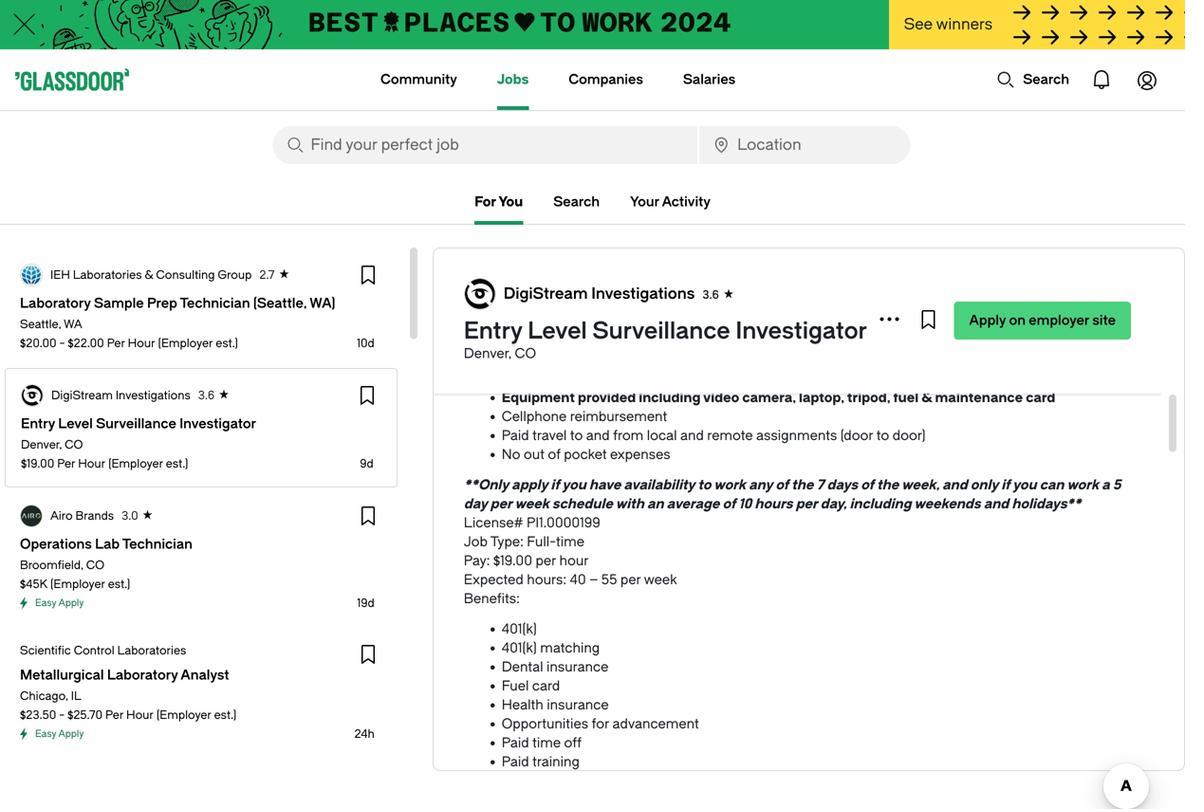 Task type: locate. For each thing, give the bounding box(es) containing it.
1 vertical spatial per
[[57, 458, 75, 471]]

activity
[[662, 194, 711, 210]]

per up the compensation
[[645, 276, 665, 292]]

week
[[515, 497, 550, 512], [644, 573, 678, 588]]

and right local
[[681, 428, 704, 444]]

40
[[570, 573, 586, 588]]

lottie animation container image inside search button
[[997, 70, 1016, 89]]

est.) inside "denver, co $19.00 per hour (employer est.)"
[[166, 458, 188, 471]]

to right up
[[969, 314, 982, 330]]

insurance
[[547, 660, 609, 676], [547, 698, 609, 714]]

work left a
[[1068, 478, 1100, 493]]

your activity
[[630, 194, 711, 210]]

& inside equipment provided including video camera, laptop, tripod, fuel & maintenance card cellphone reimbursement paid travel to and from local and remote assignments (door to door) no out of pocket expenses
[[922, 390, 933, 406]]

1 horizontal spatial week
[[644, 573, 678, 588]]

0 horizontal spatial the
[[792, 478, 814, 493]]

0 vertical spatial per
[[107, 337, 125, 350]]

0 vertical spatial including
[[639, 390, 701, 406]]

2 work from the left
[[1068, 478, 1100, 493]]

community link
[[381, 49, 458, 110]]

1 horizontal spatial with
[[920, 314, 947, 330]]

& right fuel
[[922, 390, 933, 406]]

1 horizontal spatial $19.00
[[494, 554, 533, 569]]

$19.00 up estimated
[[603, 276, 642, 292]]

co right broomfield,
[[86, 559, 105, 573]]

2 horizontal spatial $19.00
[[603, 276, 642, 292]]

card up health
[[533, 679, 560, 695]]

9d
[[360, 458, 374, 471]]

digistream up employee
[[504, 285, 588, 303]]

co inside "denver, co $19.00 per hour (employer est.)"
[[65, 439, 83, 452]]

investigations
[[592, 285, 695, 303], [116, 389, 191, 403]]

apply down overtime
[[970, 313, 1007, 329]]

$19.00 inside entry-level pay: $19.00 per hour first year estimated compensation range: $46,000 - $52,000 - frequent overtime employee benefits: health, dental, vision, life insurance, and 401(k) with up to 4% dollar-for-dollar company match performance incentives
[[603, 276, 642, 292]]

0 vertical spatial easy apply
[[35, 598, 84, 609]]

0 vertical spatial 3.6
[[703, 289, 720, 302]]

off
[[564, 736, 582, 752]]

including
[[639, 390, 701, 406], [850, 497, 912, 512]]

1 horizontal spatial including
[[850, 497, 912, 512]]

laboratories right ieh
[[73, 269, 142, 282]]

pay:
[[574, 276, 599, 292]]

hour inside chicago, il $23.50 - $25.70 per hour (employer est.)
[[126, 709, 154, 723]]

(employer inside "denver, co $19.00 per hour (employer est.)"
[[108, 458, 163, 471]]

1 vertical spatial hour
[[78, 458, 105, 471]]

for you link
[[475, 191, 523, 214]]

est.) inside chicago, il $23.50 - $25.70 per hour (employer est.)
[[214, 709, 237, 723]]

with left 'an'
[[616, 497, 645, 512]]

digistream investigations logo image
[[465, 279, 495, 310], [22, 385, 43, 406]]

easy apply down "$45k"
[[35, 598, 84, 609]]

easy down $23.50
[[35, 729, 56, 740]]

lottie animation container image
[[305, 49, 382, 108], [305, 49, 382, 108], [1080, 57, 1125, 103], [997, 70, 1016, 89]]

benefits: down estimated
[[569, 314, 625, 330]]

including down days
[[850, 497, 912, 512]]

apply down the $25.70
[[58, 729, 84, 740]]

and
[[855, 314, 879, 330], [587, 428, 610, 444], [681, 428, 704, 444], [943, 478, 968, 493], [984, 497, 1010, 512]]

2 paid from the top
[[502, 736, 529, 752]]

$22.00
[[68, 337, 104, 350]]

0 vertical spatial insurance
[[547, 660, 609, 676]]

companies
[[569, 72, 644, 87]]

week down apply
[[515, 497, 550, 512]]

time down pi1.0000199
[[556, 535, 585, 550]]

est.)
[[216, 337, 238, 350], [166, 458, 188, 471], [108, 578, 130, 592], [214, 709, 237, 723]]

benefits:
[[569, 314, 625, 330], [464, 592, 520, 607]]

per inside chicago, il $23.50 - $25.70 per hour (employer est.)
[[105, 709, 123, 723]]

insurance down matching
[[547, 660, 609, 676]]

search up compensation/benefits:
[[554, 194, 600, 210]]

1 horizontal spatial hour
[[669, 276, 698, 292]]

1 horizontal spatial work
[[1068, 478, 1100, 493]]

0 vertical spatial digistream investigations logo image
[[465, 279, 495, 310]]

with inside **only apply if you have availability to work any of the 7 days of the week, and only if you can work a 5 day per week schedule with an average of 10 hours per day, including weekends and holidays** license# pi1.0000199 job type: full-time pay: $19.00 per hour expected hours: 40 – 55 per week benefits:
[[616, 497, 645, 512]]

search link
[[554, 191, 600, 214]]

digistream
[[504, 285, 588, 303], [51, 389, 113, 403]]

$19.00 down 'type:'
[[494, 554, 533, 569]]

none field search keyword
[[273, 126, 698, 164]]

2 vertical spatial paid
[[502, 755, 529, 771]]

company
[[502, 333, 564, 349]]

1 vertical spatial 3.6
[[198, 389, 215, 403]]

0 horizontal spatial denver,
[[21, 439, 62, 452]]

pocket
[[564, 447, 607, 463]]

opportunities
[[502, 717, 589, 733]]

digistream inside jobs list element
[[51, 389, 113, 403]]

of left 10
[[723, 497, 736, 512]]

1 vertical spatial easy apply
[[35, 729, 84, 740]]

entry
[[464, 318, 523, 345]]

hour up the compensation
[[669, 276, 698, 292]]

0 horizontal spatial 3.6
[[198, 389, 215, 403]]

per
[[107, 337, 125, 350], [57, 458, 75, 471], [105, 709, 123, 723]]

apply down broomfield, co $45k (employer est.)
[[58, 598, 84, 609]]

1 vertical spatial apply
[[58, 598, 84, 609]]

search down see winners "link"
[[1024, 72, 1070, 87]]

expected
[[464, 573, 524, 588]]

your activity link
[[630, 191, 711, 214]]

0 vertical spatial &
[[145, 269, 153, 282]]

year
[[533, 295, 560, 311]]

benefits: down expected
[[464, 592, 520, 607]]

of down travel
[[548, 447, 561, 463]]

1 horizontal spatial search
[[1024, 72, 1070, 87]]

2 horizontal spatial co
[[515, 346, 536, 362]]

1 vertical spatial easy
[[35, 729, 56, 740]]

hour for il
[[126, 709, 154, 723]]

with down "frequent"
[[920, 314, 947, 330]]

1 horizontal spatial denver,
[[464, 346, 512, 362]]

2 vertical spatial $19.00
[[494, 554, 533, 569]]

digistream investigations logo image down $20.00
[[22, 385, 43, 406]]

None field
[[273, 126, 698, 164], [700, 126, 911, 164]]

co for broomfield, co $45k (employer est.)
[[86, 559, 105, 573]]

Search location field
[[700, 126, 911, 164]]

level
[[542, 276, 570, 292]]

search inside button
[[1024, 72, 1070, 87]]

week right 55
[[644, 573, 678, 588]]

investigations up health,
[[592, 285, 695, 303]]

out
[[524, 447, 545, 463]]

entry level surveillance investigator denver, co
[[464, 318, 868, 362]]

per for wa
[[107, 337, 125, 350]]

0 vertical spatial digistream
[[504, 285, 588, 303]]

0 vertical spatial denver,
[[464, 346, 512, 362]]

training
[[533, 755, 580, 771]]

apply
[[970, 313, 1007, 329], [58, 598, 84, 609], [58, 729, 84, 740]]

0 horizontal spatial including
[[639, 390, 701, 406]]

(employer inside seattle, wa $20.00 - $22.00 per hour (employer est.)
[[158, 337, 213, 350]]

0 vertical spatial easy
[[35, 598, 56, 609]]

- down wa
[[59, 337, 65, 350]]

3.6 inside jobs list element
[[198, 389, 215, 403]]

2 none field from the left
[[700, 126, 911, 164]]

hour inside **only apply if you have availability to work any of the 7 days of the week, and only if you can work a 5 day per week schedule with an average of 10 hours per day, including weekends and holidays** license# pi1.0000199 job type: full-time pay: $19.00 per hour expected hours: 40 – 55 per week benefits:
[[560, 554, 589, 569]]

co down employee
[[515, 346, 536, 362]]

health,
[[628, 314, 673, 330]]

scientific
[[20, 645, 71, 658]]

1 vertical spatial &
[[922, 390, 933, 406]]

0 vertical spatial hour
[[128, 337, 155, 350]]

days
[[827, 478, 858, 493]]

2 vertical spatial apply
[[58, 729, 84, 740]]

Search keyword field
[[273, 126, 698, 164]]

license#
[[464, 516, 524, 531]]

digistream investigations for digistream investigations logo within the jobs list element
[[51, 389, 191, 403]]

easy apply down $23.50
[[35, 729, 84, 740]]

–
[[590, 573, 598, 588]]

0 horizontal spatial hour
[[560, 554, 589, 569]]

1 vertical spatial hour
[[560, 554, 589, 569]]

digistream down $22.00 on the top
[[51, 389, 113, 403]]

co inside broomfield, co $45k (employer est.)
[[86, 559, 105, 573]]

digistream investigations up "denver, co $19.00 per hour (employer est.)"
[[51, 389, 191, 403]]

search
[[1024, 72, 1070, 87], [554, 194, 600, 210]]

per
[[645, 276, 665, 292], [491, 497, 512, 512], [796, 497, 818, 512], [536, 554, 556, 569], [621, 573, 641, 588]]

0 vertical spatial 401(k)
[[882, 314, 917, 330]]

0 horizontal spatial benefits:
[[464, 592, 520, 607]]

0 horizontal spatial card
[[533, 679, 560, 695]]

0 vertical spatial with
[[920, 314, 947, 330]]

$19.00 inside **only apply if you have availability to work any of the 7 days of the week, and only if you can work a 5 day per week schedule with an average of 10 hours per day, including weekends and holidays** license# pi1.0000199 job type: full-time pay: $19.00 per hour expected hours: 40 – 55 per week benefits:
[[494, 554, 533, 569]]

to up average on the right of page
[[698, 478, 712, 493]]

time down opportunities
[[533, 736, 561, 752]]

if
[[551, 478, 560, 493], [1002, 478, 1011, 493]]

1 vertical spatial benefits:
[[464, 592, 520, 607]]

per down 7
[[796, 497, 818, 512]]

for-
[[1047, 314, 1071, 330]]

1 vertical spatial time
[[533, 736, 561, 752]]

0 horizontal spatial co
[[65, 439, 83, 452]]

1 vertical spatial co
[[65, 439, 83, 452]]

the left 7
[[792, 478, 814, 493]]

benefits: inside entry-level pay: $19.00 per hour first year estimated compensation range: $46,000 - $52,000 - frequent overtime employee benefits: health, dental, vision, life insurance, and 401(k) with up to 4% dollar-for-dollar company match performance incentives
[[569, 314, 625, 330]]

2 easy from the top
[[35, 729, 56, 740]]

1 horizontal spatial co
[[86, 559, 105, 573]]

1 horizontal spatial 3.6
[[703, 289, 720, 302]]

hour right the $25.70
[[126, 709, 154, 723]]

work up 10
[[714, 478, 746, 493]]

if right apply
[[551, 478, 560, 493]]

co up airo brands
[[65, 439, 83, 452]]

time inside **only apply if you have availability to work any of the 7 days of the week, and only if you can work a 5 day per week schedule with an average of 10 hours per day, including weekends and holidays** license# pi1.0000199 job type: full-time pay: $19.00 per hour expected hours: 40 – 55 per week benefits:
[[556, 535, 585, 550]]

laboratories
[[73, 269, 142, 282], [117, 645, 186, 658]]

il
[[71, 690, 81, 704]]

7
[[817, 478, 825, 493]]

investigations inside jobs list element
[[116, 389, 191, 403]]

you up schedule
[[562, 478, 587, 493]]

1 horizontal spatial digistream investigations logo image
[[465, 279, 495, 310]]

1 horizontal spatial &
[[922, 390, 933, 406]]

easy for $45k
[[35, 598, 56, 609]]

hour
[[669, 276, 698, 292], [560, 554, 589, 569]]

apply inside button
[[970, 313, 1007, 329]]

laptop,
[[799, 390, 845, 406]]

0 horizontal spatial none field
[[273, 126, 698, 164]]

if right only
[[1002, 478, 1011, 493]]

**only apply if you have availability to work any of the 7 days of the week, and only if you can work a 5 day per week schedule with an average of 10 hours per day, including weekends and holidays** license# pi1.0000199 job type: full-time pay: $19.00 per hour expected hours: 40 – 55 per week benefits:
[[464, 478, 1122, 607]]

1 horizontal spatial the
[[877, 478, 899, 493]]

1 horizontal spatial if
[[1002, 478, 1011, 493]]

- up insurance,
[[821, 295, 828, 311]]

paid left training
[[502, 755, 529, 771]]

digistream investigations inside jobs list element
[[51, 389, 191, 403]]

2 vertical spatial per
[[105, 709, 123, 723]]

1 horizontal spatial digistream
[[504, 285, 588, 303]]

1 easy apply from the top
[[35, 598, 84, 609]]

co
[[515, 346, 536, 362], [65, 439, 83, 452], [86, 559, 105, 573]]

1 you from the left
[[562, 478, 587, 493]]

cellphone
[[502, 409, 567, 425]]

schedule
[[553, 497, 613, 512]]

investigations down seattle, wa $20.00 - $22.00 per hour (employer est.)
[[116, 389, 191, 403]]

(employer inside chicago, il $23.50 - $25.70 per hour (employer est.)
[[157, 709, 211, 723]]

$52,000
[[831, 295, 882, 311]]

per up license#
[[491, 497, 512, 512]]

1 vertical spatial denver,
[[21, 439, 62, 452]]

0 horizontal spatial investigations
[[116, 389, 191, 403]]

hour up brands
[[78, 458, 105, 471]]

overtime
[[955, 295, 1011, 311]]

0 vertical spatial hour
[[669, 276, 698, 292]]

1 vertical spatial $19.00
[[21, 458, 54, 471]]

per right $22.00 on the top
[[107, 337, 125, 350]]

1 horizontal spatial digistream investigations
[[504, 285, 695, 303]]

and inside entry-level pay: $19.00 per hour first year estimated compensation range: $46,000 - $52,000 - frequent overtime employee benefits: health, dental, vision, life insurance, and 401(k) with up to 4% dollar-for-dollar company match performance incentives
[[855, 314, 879, 330]]

per right the $25.70
[[105, 709, 123, 723]]

0 horizontal spatial digistream investigations logo image
[[22, 385, 43, 406]]

1 none field from the left
[[273, 126, 698, 164]]

0 vertical spatial apply
[[970, 313, 1007, 329]]

0 vertical spatial week
[[515, 497, 550, 512]]

2 easy apply from the top
[[35, 729, 84, 740]]

0 horizontal spatial digistream
[[51, 389, 113, 403]]

lottie animation container image inside search button
[[997, 70, 1016, 89]]

1 vertical spatial laboratories
[[117, 645, 186, 658]]

easy apply
[[35, 598, 84, 609], [35, 729, 84, 740]]

2 you from the left
[[1013, 478, 1037, 493]]

0 vertical spatial search
[[1024, 72, 1070, 87]]

0 vertical spatial co
[[515, 346, 536, 362]]

digistream investigations up match
[[504, 285, 695, 303]]

card right maintenance
[[1027, 390, 1056, 406]]

control
[[74, 645, 115, 658]]

0 horizontal spatial $19.00
[[21, 458, 54, 471]]

paid inside equipment provided including video camera, laptop, tripod, fuel & maintenance card cellphone reimbursement paid travel to and from local and remote assignments (door to door) no out of pocket expenses
[[502, 428, 529, 444]]

employer
[[1030, 313, 1090, 329]]

per inside "denver, co $19.00 per hour (employer est.)"
[[57, 458, 75, 471]]

0 horizontal spatial search
[[554, 194, 600, 210]]

1 vertical spatial digistream
[[51, 389, 113, 403]]

insurance up for
[[547, 698, 609, 714]]

1 the from the left
[[792, 478, 814, 493]]

0 vertical spatial paid
[[502, 428, 529, 444]]

- left the $25.70
[[59, 709, 65, 723]]

of
[[548, 447, 561, 463], [776, 478, 789, 493], [861, 478, 874, 493], [723, 497, 736, 512]]

assignments
[[757, 428, 838, 444]]

denver, inside entry level surveillance investigator denver, co
[[464, 346, 512, 362]]

lottie animation container image
[[1080, 57, 1125, 103], [1125, 57, 1171, 103], [1125, 57, 1171, 103], [997, 70, 1016, 89]]

0 vertical spatial investigations
[[592, 285, 695, 303]]

1 horizontal spatial benefits:
[[569, 314, 625, 330]]

hour
[[128, 337, 155, 350], [78, 458, 105, 471], [126, 709, 154, 723]]

0 vertical spatial benefits:
[[569, 314, 625, 330]]

0 horizontal spatial with
[[616, 497, 645, 512]]

0 horizontal spatial digistream investigations
[[51, 389, 191, 403]]

per up airo
[[57, 458, 75, 471]]

and down $52,000
[[855, 314, 879, 330]]

2 vertical spatial hour
[[126, 709, 154, 723]]

digistream investigations
[[504, 285, 695, 303], [51, 389, 191, 403]]

hour right $22.00 on the top
[[128, 337, 155, 350]]

denver, up airo brands logo
[[21, 439, 62, 452]]

paid down opportunities
[[502, 736, 529, 752]]

0 vertical spatial card
[[1027, 390, 1056, 406]]

estimated
[[563, 295, 626, 311]]

chicago, il $23.50 - $25.70 per hour (employer est.)
[[20, 690, 237, 723]]

1 vertical spatial search
[[554, 194, 600, 210]]

investigations for digistream investigations logo within the jobs list element
[[116, 389, 191, 403]]

401(k) inside entry-level pay: $19.00 per hour first year estimated compensation range: $46,000 - $52,000 - frequent overtime employee benefits: health, dental, vision, life insurance, and 401(k) with up to 4% dollar-for-dollar company match performance incentives
[[882, 314, 917, 330]]

0 horizontal spatial week
[[515, 497, 550, 512]]

1 easy from the top
[[35, 598, 56, 609]]

for
[[475, 194, 496, 210]]

the left the "week,"
[[877, 478, 899, 493]]

$23.50
[[20, 709, 56, 723]]

1 vertical spatial digistream investigations logo image
[[22, 385, 43, 406]]

1 vertical spatial week
[[644, 573, 678, 588]]

health
[[502, 698, 544, 714]]

1 vertical spatial paid
[[502, 736, 529, 752]]

$19.00 up airo brands logo
[[21, 458, 54, 471]]

per inside seattle, wa $20.00 - $22.00 per hour (employer est.)
[[107, 337, 125, 350]]

0 horizontal spatial &
[[145, 269, 153, 282]]

including up local
[[639, 390, 701, 406]]

equipment
[[502, 390, 575, 406]]

paid
[[502, 428, 529, 444], [502, 736, 529, 752], [502, 755, 529, 771]]

digistream investigations logo image left first
[[465, 279, 495, 310]]

dollar-
[[1006, 314, 1047, 330]]

consulting
[[156, 269, 215, 282]]

group
[[218, 269, 252, 282]]

including inside **only apply if you have availability to work any of the 7 days of the week, and only if you can work a 5 day per week schedule with an average of 10 hours per day, including weekends and holidays** license# pi1.0000199 job type: full-time pay: $19.00 per hour expected hours: 40 – 55 per week benefits:
[[850, 497, 912, 512]]

0 vertical spatial digistream investigations
[[504, 285, 695, 303]]

1 horizontal spatial none field
[[700, 126, 911, 164]]

airo
[[50, 510, 73, 523]]

job
[[464, 535, 488, 550]]

paid up no
[[502, 428, 529, 444]]

0 horizontal spatial if
[[551, 478, 560, 493]]

card inside equipment provided including video camera, laptop, tripod, fuel & maintenance card cellphone reimbursement paid travel to and from local and remote assignments (door to door) no out of pocket expenses
[[1027, 390, 1056, 406]]

per right 55
[[621, 573, 641, 588]]

you left can
[[1013, 478, 1037, 493]]

with
[[920, 314, 947, 330], [616, 497, 645, 512]]

0 vertical spatial laboratories
[[73, 269, 142, 282]]

hour up 40
[[560, 554, 589, 569]]

0 vertical spatial time
[[556, 535, 585, 550]]

up
[[950, 314, 966, 330]]

0 vertical spatial $19.00
[[603, 276, 642, 292]]

1 vertical spatial investigations
[[116, 389, 191, 403]]

1 vertical spatial digistream investigations
[[51, 389, 191, 403]]

**only
[[464, 478, 509, 493]]

1 vertical spatial with
[[616, 497, 645, 512]]

& left consulting
[[145, 269, 153, 282]]

easy down "$45k"
[[35, 598, 56, 609]]

1 horizontal spatial investigations
[[592, 285, 695, 303]]

0 horizontal spatial you
[[562, 478, 587, 493]]

see winners link
[[889, 0, 1186, 51]]

laboratories right control
[[117, 645, 186, 658]]

2 vertical spatial co
[[86, 559, 105, 573]]

per for il
[[105, 709, 123, 723]]

1 paid from the top
[[502, 428, 529, 444]]

you
[[562, 478, 587, 493], [1013, 478, 1037, 493]]

1 horizontal spatial you
[[1013, 478, 1037, 493]]

of right days
[[861, 478, 874, 493]]

2 the from the left
[[877, 478, 899, 493]]

hour inside seattle, wa $20.00 - $22.00 per hour (employer est.)
[[128, 337, 155, 350]]

0 horizontal spatial work
[[714, 478, 746, 493]]

denver, down entry on the top
[[464, 346, 512, 362]]



Task type: vqa. For each thing, say whether or not it's contained in the screenshot.
Field to the top
no



Task type: describe. For each thing, give the bounding box(es) containing it.
per up the hours:
[[536, 554, 556, 569]]

apply for 24h
[[58, 729, 84, 740]]

easy apply for -
[[35, 729, 84, 740]]

1 vertical spatial insurance
[[547, 698, 609, 714]]

entry-level pay: $19.00 per hour first year estimated compensation range: $46,000 - $52,000 - frequent overtime employee benefits: health, dental, vision, life insurance, and 401(k) with up to 4% dollar-for-dollar company match performance incentives
[[502, 276, 1106, 368]]

5
[[1114, 478, 1122, 493]]

no
[[502, 447, 521, 463]]

investigator
[[736, 318, 868, 345]]

tripod,
[[848, 390, 891, 406]]

time inside 401(k) 401(k) matching dental insurance fuel card health insurance opportunities for advancement paid time off paid training
[[533, 736, 561, 752]]

fuel
[[894, 390, 919, 406]]

card inside 401(k) 401(k) matching dental insurance fuel card health insurance opportunities for advancement paid time off paid training
[[533, 679, 560, 695]]

chicago,
[[20, 690, 68, 704]]

search button
[[988, 61, 1080, 99]]

easy apply for (employer
[[35, 598, 84, 609]]

type:
[[491, 535, 524, 550]]

an
[[648, 497, 664, 512]]

2 if from the left
[[1002, 478, 1011, 493]]

$25.70
[[67, 709, 103, 723]]

a
[[1103, 478, 1111, 493]]

apply on employer site
[[970, 313, 1117, 329]]

fuel
[[502, 679, 529, 695]]

digistream investigations for digistream investigations logo to the top
[[504, 285, 695, 303]]

est.) inside seattle, wa $20.00 - $22.00 per hour (employer est.)
[[216, 337, 238, 350]]

salaries link
[[684, 49, 736, 110]]

wa
[[64, 318, 82, 331]]

- inside seattle, wa $20.00 - $22.00 per hour (employer est.)
[[59, 337, 65, 350]]

any
[[749, 478, 773, 493]]

first
[[502, 295, 530, 311]]

life
[[765, 314, 784, 330]]

$20.00
[[20, 337, 57, 350]]

est.) inside broomfield, co $45k (employer est.)
[[108, 578, 130, 592]]

hour inside entry-level pay: $19.00 per hour first year estimated compensation range: $46,000 - $52,000 - frequent overtime employee benefits: health, dental, vision, life insurance, and 401(k) with up to 4% dollar-for-dollar company match performance incentives
[[669, 276, 698, 292]]

reimbursement
[[570, 409, 668, 425]]

1 vertical spatial 401(k)
[[502, 622, 537, 638]]

401(k) 401(k) matching dental insurance fuel card health insurance opportunities for advancement paid time off paid training
[[502, 622, 700, 771]]

salaries
[[684, 72, 736, 87]]

$45k
[[20, 578, 48, 592]]

2.7
[[260, 269, 275, 282]]

with inside entry-level pay: $19.00 per hour first year estimated compensation range: $46,000 - $52,000 - frequent overtime employee benefits: health, dental, vision, life insurance, and 401(k) with up to 4% dollar-for-dollar company match performance incentives
[[920, 314, 947, 330]]

and up weekends
[[943, 478, 968, 493]]

brands
[[76, 510, 114, 523]]

airo brands
[[50, 510, 114, 523]]

apply
[[512, 478, 548, 493]]

denver, co $19.00 per hour (employer est.)
[[21, 439, 188, 471]]

jobs link
[[497, 49, 529, 110]]

co inside entry level surveillance investigator denver, co
[[515, 346, 536, 362]]

see
[[905, 16, 933, 33]]

and down only
[[984, 497, 1010, 512]]

to inside entry-level pay: $19.00 per hour first year estimated compensation range: $46,000 - $52,000 - frequent overtime employee benefits: health, dental, vision, life insurance, and 401(k) with up to 4% dollar-for-dollar company match performance incentives
[[969, 314, 982, 330]]

jobs list element
[[4, 248, 399, 810]]

1 if from the left
[[551, 478, 560, 493]]

55
[[602, 573, 618, 588]]

dental,
[[676, 314, 718, 330]]

$19.00 inside "denver, co $19.00 per hour (employer est.)"
[[21, 458, 54, 471]]

pay:
[[464, 554, 490, 569]]

winners
[[937, 16, 993, 33]]

of up the hours
[[776, 478, 789, 493]]

site
[[1093, 313, 1117, 329]]

seattle, wa $20.00 - $22.00 per hour (employer est.)
[[20, 318, 238, 350]]

airo brands logo image
[[21, 506, 42, 527]]

scientific control laboratories
[[20, 645, 186, 658]]

performance
[[502, 352, 585, 368]]

day,
[[821, 497, 847, 512]]

investigations for digistream investigations logo to the top
[[592, 285, 695, 303]]

compensation
[[629, 295, 721, 311]]

3 paid from the top
[[502, 755, 529, 771]]

for you
[[475, 194, 523, 210]]

& inside jobs list element
[[145, 269, 153, 282]]

hours:
[[527, 573, 567, 588]]

1 work from the left
[[714, 478, 746, 493]]

denver, inside "denver, co $19.00 per hour (employer est.)"
[[21, 439, 62, 452]]

insurance,
[[787, 314, 852, 330]]

none field "search location"
[[700, 126, 911, 164]]

advancement
[[613, 717, 700, 733]]

provided
[[578, 390, 636, 406]]

- inside chicago, il $23.50 - $25.70 per hour (employer est.)
[[59, 709, 65, 723]]

benefits: inside **only apply if you have availability to work any of the 7 days of the week, and only if you can work a 5 day per week schedule with an average of 10 hours per day, including weekends and holidays** license# pi1.0000199 job type: full-time pay: $19.00 per hour expected hours: 40 – 55 per week benefits:
[[464, 592, 520, 607]]

broomfield,
[[20, 559, 83, 573]]

(employer inside broomfield, co $45k (employer est.)
[[50, 578, 105, 592]]

equipment provided including video camera, laptop, tripod, fuel & maintenance card cellphone reimbursement paid travel to and from local and remote assignments (door to door) no out of pocket expenses
[[502, 390, 1056, 463]]

4%
[[985, 314, 1003, 330]]

frequent
[[895, 295, 952, 311]]

full-
[[527, 535, 556, 550]]

(door
[[841, 428, 874, 444]]

surveillance
[[593, 318, 731, 345]]

entry-
[[502, 276, 542, 292]]

including inside equipment provided including video camera, laptop, tripod, fuel & maintenance card cellphone reimbursement paid travel to and from local and remote assignments (door to door) no out of pocket expenses
[[639, 390, 701, 406]]

to inside **only apply if you have availability to work any of the 7 days of the week, and only if you can work a 5 day per week schedule with an average of 10 hours per day, including weekends and holidays** license# pi1.0000199 job type: full-time pay: $19.00 per hour expected hours: 40 – 55 per week benefits:
[[698, 478, 712, 493]]

broomfield, co $45k (employer est.)
[[20, 559, 130, 592]]

19d
[[357, 597, 375, 611]]

and up pocket
[[587, 428, 610, 444]]

ieh laboratories & consulting group logo image
[[21, 265, 42, 286]]

$46,000
[[767, 295, 818, 311]]

10d
[[357, 337, 375, 350]]

3.0
[[122, 510, 138, 523]]

maintenance
[[936, 390, 1024, 406]]

dental
[[502, 660, 544, 676]]

apply for 19d
[[58, 598, 84, 609]]

hour for wa
[[128, 337, 155, 350]]

to up pocket
[[570, 428, 583, 444]]

remote
[[708, 428, 754, 444]]

of inside equipment provided including video camera, laptop, tripod, fuel & maintenance card cellphone reimbursement paid travel to and from local and remote assignments (door to door) no out of pocket expenses
[[548, 447, 561, 463]]

co for denver, co $19.00 per hour (employer est.)
[[65, 439, 83, 452]]

ieh laboratories & consulting group
[[50, 269, 252, 282]]

easy for $23.50
[[35, 729, 56, 740]]

incentives
[[589, 352, 653, 368]]

community
[[381, 72, 458, 87]]

availability
[[624, 478, 695, 493]]

to right (door
[[877, 428, 890, 444]]

compensation/benefits:
[[464, 246, 626, 262]]

pi1.0000199
[[527, 516, 601, 531]]

from
[[613, 428, 644, 444]]

hour inside "denver, co $19.00 per hour (employer est.)"
[[78, 458, 105, 471]]

holidays**
[[1013, 497, 1082, 512]]

digistream investigations logo image inside jobs list element
[[22, 385, 43, 406]]

- right $52,000
[[885, 295, 892, 311]]

average
[[667, 497, 720, 512]]

matching
[[540, 641, 600, 657]]

24h
[[355, 728, 375, 742]]

camera,
[[743, 390, 796, 406]]

per inside entry-level pay: $19.00 per hour first year estimated compensation range: $46,000 - $52,000 - frequent overtime employee benefits: health, dental, vision, life insurance, and 401(k) with up to 4% dollar-for-dollar company match performance incentives
[[645, 276, 665, 292]]

2 vertical spatial 401(k)
[[502, 641, 537, 657]]

companies link
[[569, 49, 644, 110]]

ieh
[[50, 269, 70, 282]]

only
[[971, 478, 999, 493]]



